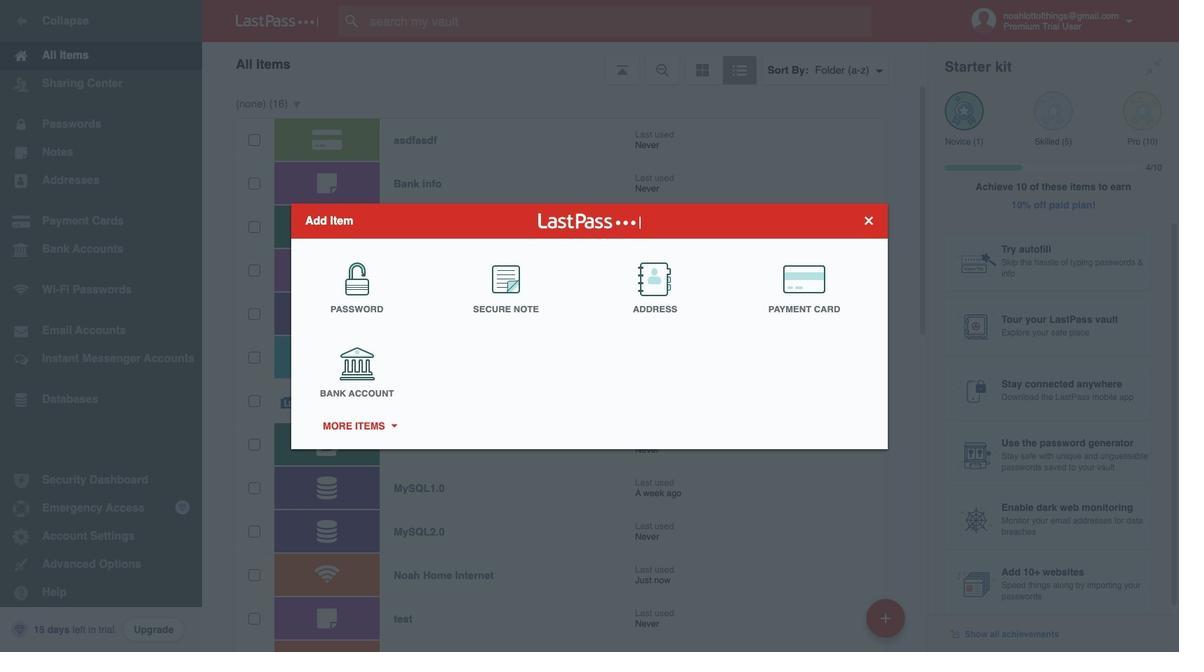Task type: locate. For each thing, give the bounding box(es) containing it.
new item navigation
[[862, 595, 914, 652]]

search my vault text field
[[339, 6, 900, 37]]

dialog
[[291, 203, 888, 449]]

new item image
[[881, 614, 891, 623]]

Search search field
[[339, 6, 900, 37]]

vault options navigation
[[202, 42, 929, 84]]



Task type: vqa. For each thing, say whether or not it's contained in the screenshot.
the New item element
no



Task type: describe. For each thing, give the bounding box(es) containing it.
caret right image
[[389, 424, 399, 428]]

main navigation navigation
[[0, 0, 202, 652]]

lastpass image
[[236, 15, 319, 27]]



